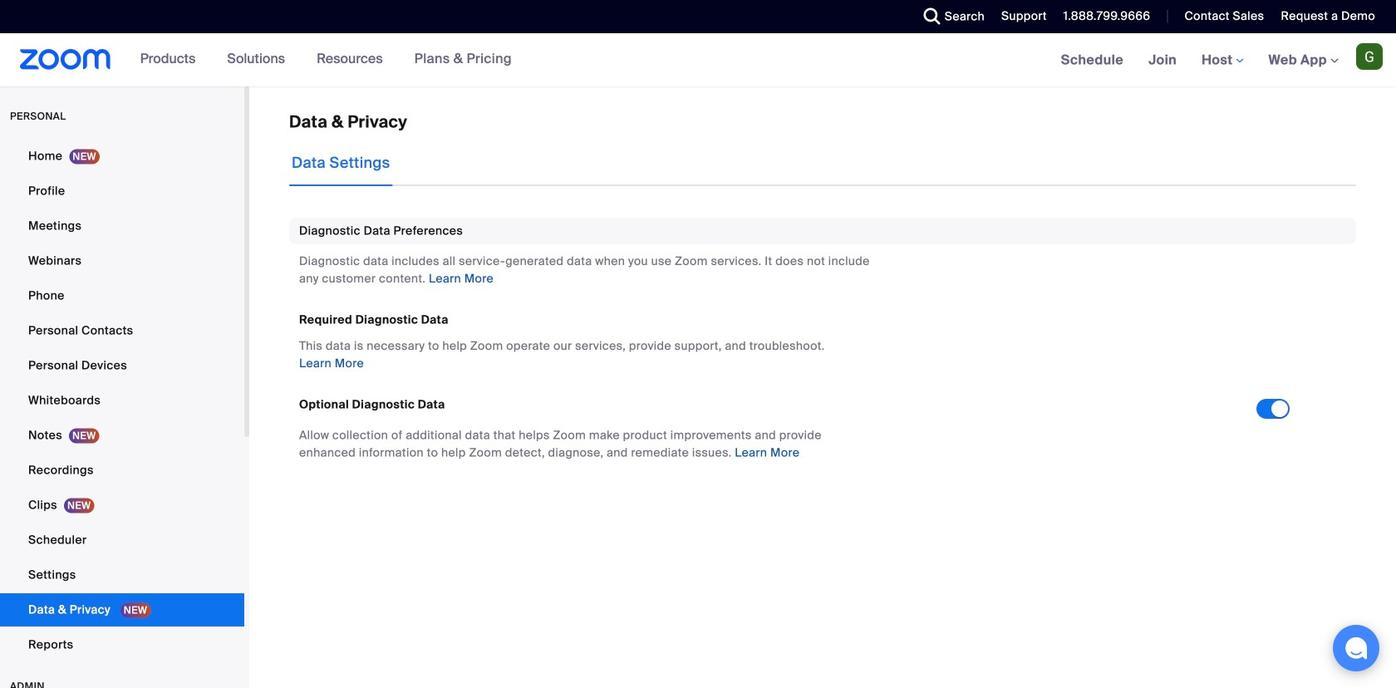 Task type: vqa. For each thing, say whether or not it's contained in the screenshot.
a to the right
no



Task type: describe. For each thing, give the bounding box(es) containing it.
open chat image
[[1345, 637, 1369, 660]]

zoom logo image
[[20, 49, 111, 70]]

profile picture image
[[1357, 43, 1384, 70]]

product information navigation
[[128, 33, 525, 86]]



Task type: locate. For each thing, give the bounding box(es) containing it.
meetings navigation
[[1049, 33, 1397, 88]]

tab
[[289, 140, 393, 186]]

personal menu menu
[[0, 140, 244, 664]]

banner
[[0, 33, 1397, 88]]



